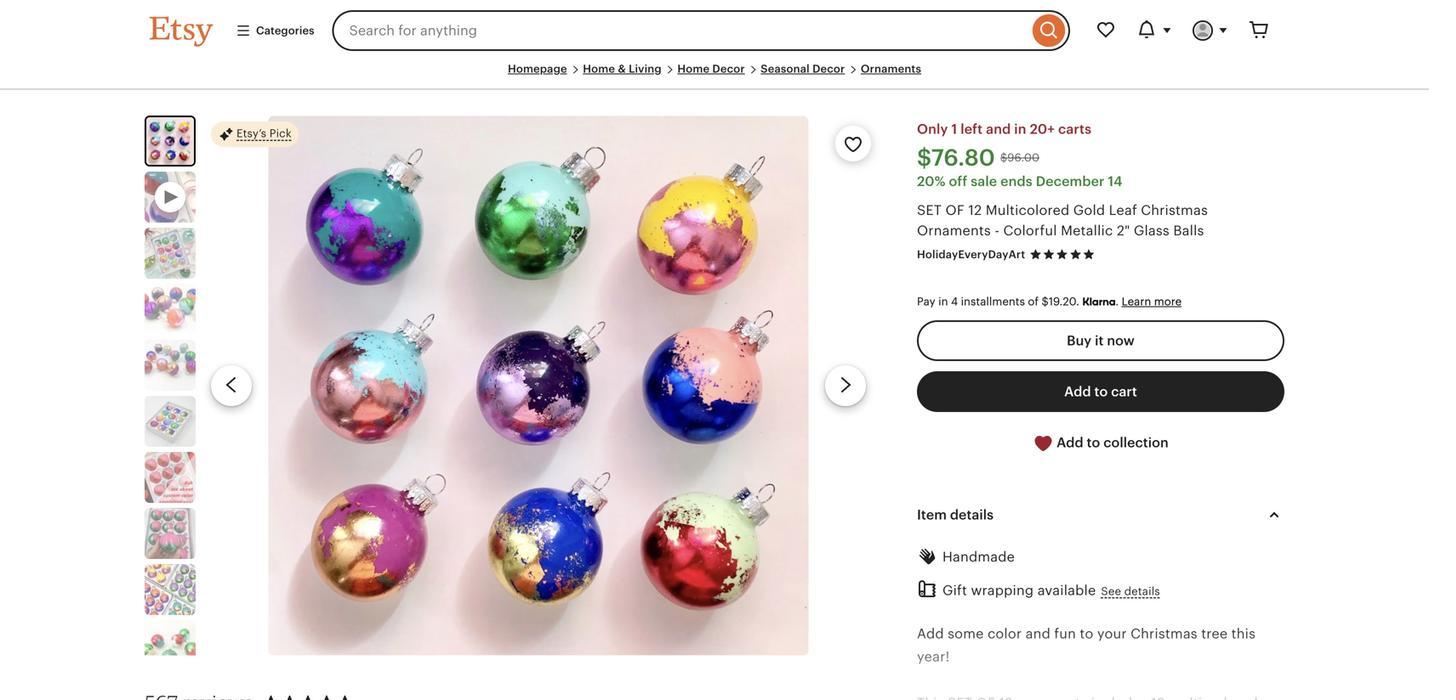 Task type: describe. For each thing, give the bounding box(es) containing it.
metallic
[[1061, 223, 1113, 238]]

item details
[[917, 508, 994, 523]]

of
[[1028, 296, 1039, 309]]

gift wrapping available see details
[[943, 583, 1160, 599]]

categories banner
[[119, 0, 1310, 61]]

details inside dropdown button
[[950, 508, 994, 523]]

seasonal
[[761, 63, 810, 75]]

handmade
[[943, 550, 1015, 565]]

set of 12 multicolored gold leaf christmas ornaments image 4 image
[[145, 340, 196, 391]]

seasonal decor link
[[761, 63, 845, 75]]

set of 12 multicolored gold leaf christmas ornaments image 3 image
[[145, 284, 196, 335]]

etsy's
[[236, 127, 266, 140]]

home decor link
[[677, 63, 745, 75]]

20%
[[917, 174, 946, 189]]

see details link
[[1101, 584, 1160, 600]]

seasonal decor
[[761, 63, 845, 75]]

20+
[[1030, 122, 1055, 137]]

set of 12 multicolored gold leaf christmas ornaments image 8 image
[[145, 565, 196, 616]]

home & living
[[583, 63, 662, 75]]

add some color and fun to your christmas tree this year!
[[917, 627, 1256, 665]]

$76.80
[[917, 145, 995, 171]]

etsy's pick
[[236, 127, 292, 140]]

colorful
[[1003, 223, 1057, 238]]

left
[[961, 122, 983, 137]]

add to collection button
[[917, 423, 1285, 465]]

etsy's pick button
[[211, 121, 298, 148]]

12
[[968, 203, 982, 218]]

of
[[946, 203, 965, 218]]

holidayeverydayart
[[917, 248, 1025, 261]]

home & living link
[[583, 63, 662, 75]]

pay
[[917, 296, 935, 309]]

to for cart
[[1094, 384, 1108, 400]]

0 vertical spatial in
[[1014, 122, 1026, 137]]

set of 12 multicolored gold leaf christmas ornaments image 5 image
[[145, 397, 196, 448]]

christmas inside set of 12 multicolored gold leaf christmas ornaments - colorful metallic 2" glass balls
[[1141, 203, 1208, 218]]

add for add to cart
[[1064, 384, 1091, 400]]

add for add to collection
[[1057, 435, 1083, 451]]

0 horizontal spatial set of 12 multicolored gold leaf christmas ornaments image 1 image
[[146, 118, 194, 165]]

christmas inside add some color and fun to your christmas tree this year!
[[1131, 627, 1198, 642]]

learn
[[1122, 296, 1151, 309]]

learn more button
[[1122, 296, 1182, 309]]

this
[[1232, 627, 1256, 642]]

only
[[917, 122, 948, 137]]

decor for home decor
[[712, 63, 745, 75]]

pay in 4 installments of $19.20. klarna . learn more
[[917, 296, 1182, 309]]

ornaments inside menu bar
[[861, 63, 921, 75]]

december
[[1036, 174, 1105, 189]]

tree
[[1201, 627, 1228, 642]]

set of 12 multicolored gold leaf christmas ornaments image 6 image
[[145, 453, 196, 504]]

and for left
[[986, 122, 1011, 137]]

item details button
[[902, 495, 1300, 536]]

gold
[[1073, 203, 1105, 218]]

off
[[949, 174, 967, 189]]

it
[[1095, 333, 1104, 349]]

home for home decor
[[677, 63, 710, 75]]



Task type: locate. For each thing, give the bounding box(es) containing it.
1 horizontal spatial details
[[1124, 586, 1160, 598]]

ends
[[1001, 174, 1033, 189]]

leaf
[[1109, 203, 1137, 218]]

to right fun
[[1080, 627, 1094, 642]]

details right see
[[1124, 586, 1160, 598]]

1 decor from the left
[[712, 63, 745, 75]]

&
[[618, 63, 626, 75]]

0 vertical spatial christmas
[[1141, 203, 1208, 218]]

add left cart
[[1064, 384, 1091, 400]]

to for collection
[[1087, 435, 1100, 451]]

0 horizontal spatial details
[[950, 508, 994, 523]]

categories button
[[223, 15, 327, 46]]

balls
[[1173, 223, 1204, 238]]

0 horizontal spatial in
[[938, 296, 948, 309]]

now
[[1107, 333, 1135, 349]]

1
[[951, 122, 957, 137]]

see
[[1101, 586, 1121, 598]]

0 vertical spatial ornaments
[[861, 63, 921, 75]]

-
[[995, 223, 1000, 238]]

and left fun
[[1026, 627, 1051, 642]]

add inside button
[[1057, 435, 1083, 451]]

multicolored
[[986, 203, 1070, 218]]

set of 12 multicolored gold leaf christmas ornaments image 1 image
[[268, 116, 809, 656], [146, 118, 194, 165]]

buy it now
[[1067, 333, 1135, 349]]

decor for seasonal decor
[[812, 63, 845, 75]]

pick
[[269, 127, 292, 140]]

Search for anything text field
[[332, 10, 1028, 51]]

1 vertical spatial christmas
[[1131, 627, 1198, 642]]

1 horizontal spatial decor
[[812, 63, 845, 75]]

1 vertical spatial to
[[1087, 435, 1100, 451]]

add to collection
[[1053, 435, 1169, 451]]

menu bar
[[150, 61, 1279, 90]]

0 vertical spatial and
[[986, 122, 1011, 137]]

home decor
[[677, 63, 745, 75]]

0 vertical spatial details
[[950, 508, 994, 523]]

christmas
[[1141, 203, 1208, 218], [1131, 627, 1198, 642]]

1 vertical spatial details
[[1124, 586, 1160, 598]]

2"
[[1117, 223, 1130, 238]]

1 vertical spatial ornaments
[[917, 223, 991, 238]]

in left 4
[[938, 296, 948, 309]]

1 horizontal spatial set of 12 multicolored gold leaf christmas ornaments image 1 image
[[268, 116, 809, 656]]

and right "left"
[[986, 122, 1011, 137]]

ornaments inside set of 12 multicolored gold leaf christmas ornaments - colorful metallic 2" glass balls
[[917, 223, 991, 238]]

0 horizontal spatial home
[[583, 63, 615, 75]]

in
[[1014, 122, 1026, 137], [938, 296, 948, 309]]

cart
[[1111, 384, 1137, 400]]

to left collection
[[1087, 435, 1100, 451]]

buy it now button
[[917, 321, 1285, 361]]

ornaments
[[861, 63, 921, 75], [917, 223, 991, 238]]

details right the item
[[950, 508, 994, 523]]

buy
[[1067, 333, 1092, 349]]

homepage
[[508, 63, 567, 75]]

add for add some color and fun to your christmas tree this year!
[[917, 627, 944, 642]]

details inside gift wrapping available see details
[[1124, 586, 1160, 598]]

christmas up balls
[[1141, 203, 1208, 218]]

and for color
[[1026, 627, 1051, 642]]

item
[[917, 508, 947, 523]]

and inside add some color and fun to your christmas tree this year!
[[1026, 627, 1051, 642]]

$19.20.
[[1042, 296, 1079, 309]]

in inside pay in 4 installments of $19.20. klarna . learn more
[[938, 296, 948, 309]]

home for home & living
[[583, 63, 615, 75]]

14
[[1108, 174, 1122, 189]]

none search field inside the categories banner
[[332, 10, 1070, 51]]

1 horizontal spatial home
[[677, 63, 710, 75]]

1 vertical spatial in
[[938, 296, 948, 309]]

ornaments down of
[[917, 223, 991, 238]]

0 vertical spatial to
[[1094, 384, 1108, 400]]

menu bar containing homepage
[[150, 61, 1279, 90]]

home
[[583, 63, 615, 75], [677, 63, 710, 75]]

set of 12 multicolored gold leaf christmas ornaments - colorful metallic 2" glass balls
[[917, 203, 1208, 238]]

categories
[[256, 24, 314, 37]]

add up the year!
[[917, 627, 944, 642]]

set of 12 multicolored gold leaf christmas ornaments image 2 image
[[145, 228, 196, 279]]

to inside add some color and fun to your christmas tree this year!
[[1080, 627, 1094, 642]]

ornaments link
[[861, 63, 921, 75]]

color
[[988, 627, 1022, 642]]

carts
[[1058, 122, 1092, 137]]

fun
[[1054, 627, 1076, 642]]

1 home from the left
[[583, 63, 615, 75]]

ornaments up only
[[861, 63, 921, 75]]

more
[[1154, 296, 1182, 309]]

decor down the categories banner
[[712, 63, 745, 75]]

decor
[[712, 63, 745, 75], [812, 63, 845, 75]]

gift
[[943, 583, 967, 599]]

1 horizontal spatial in
[[1014, 122, 1026, 137]]

None search field
[[332, 10, 1070, 51]]

1 vertical spatial add
[[1057, 435, 1083, 451]]

to inside button
[[1094, 384, 1108, 400]]

2 decor from the left
[[812, 63, 845, 75]]

2 vertical spatial add
[[917, 627, 944, 642]]

to inside button
[[1087, 435, 1100, 451]]

2 vertical spatial to
[[1080, 627, 1094, 642]]

set of 12 multicolored gold leaf christmas ornaments image 9 image
[[145, 621, 196, 672]]

sale
[[971, 174, 997, 189]]

add down add to cart button
[[1057, 435, 1083, 451]]

1 vertical spatial and
[[1026, 627, 1051, 642]]

4
[[951, 296, 958, 309]]

in left 20+ at the right of page
[[1014, 122, 1026, 137]]

2 home from the left
[[677, 63, 710, 75]]

0 vertical spatial add
[[1064, 384, 1091, 400]]

year!
[[917, 650, 950, 665]]

add inside add some color and fun to your christmas tree this year!
[[917, 627, 944, 642]]

add inside button
[[1064, 384, 1091, 400]]

to
[[1094, 384, 1108, 400], [1087, 435, 1100, 451], [1080, 627, 1094, 642]]

glass
[[1134, 223, 1170, 238]]

details
[[950, 508, 994, 523], [1124, 586, 1160, 598]]

installments
[[961, 296, 1025, 309]]

homepage link
[[508, 63, 567, 75]]

wrapping
[[971, 583, 1034, 599]]

add
[[1064, 384, 1091, 400], [1057, 435, 1083, 451], [917, 627, 944, 642]]

20% off sale ends december 14
[[917, 174, 1122, 189]]

only 1 left and in 20+ carts
[[917, 122, 1092, 137]]

set
[[917, 203, 942, 218]]

$96.00
[[1000, 152, 1040, 164]]

1 horizontal spatial and
[[1026, 627, 1051, 642]]

living
[[629, 63, 662, 75]]

klarna
[[1082, 296, 1116, 309]]

and
[[986, 122, 1011, 137], [1026, 627, 1051, 642]]

your
[[1097, 627, 1127, 642]]

home left the &
[[583, 63, 615, 75]]

christmas left tree at bottom right
[[1131, 627, 1198, 642]]

home down search for anything text box
[[677, 63, 710, 75]]

add to cart
[[1064, 384, 1137, 400]]

to left cart
[[1094, 384, 1108, 400]]

0 horizontal spatial decor
[[712, 63, 745, 75]]

decor right seasonal
[[812, 63, 845, 75]]

some
[[948, 627, 984, 642]]

add to cart button
[[917, 372, 1285, 412]]

collection
[[1104, 435, 1169, 451]]

available
[[1038, 583, 1096, 599]]

set of 12 multicolored gold leaf christmas ornaments image 7 image
[[145, 509, 196, 560]]

holidayeverydayart link
[[917, 248, 1025, 261]]

0 horizontal spatial and
[[986, 122, 1011, 137]]

$76.80 $96.00
[[917, 145, 1040, 171]]

.
[[1116, 296, 1119, 309]]



Task type: vqa. For each thing, say whether or not it's contained in the screenshot.
year! on the bottom of page
yes



